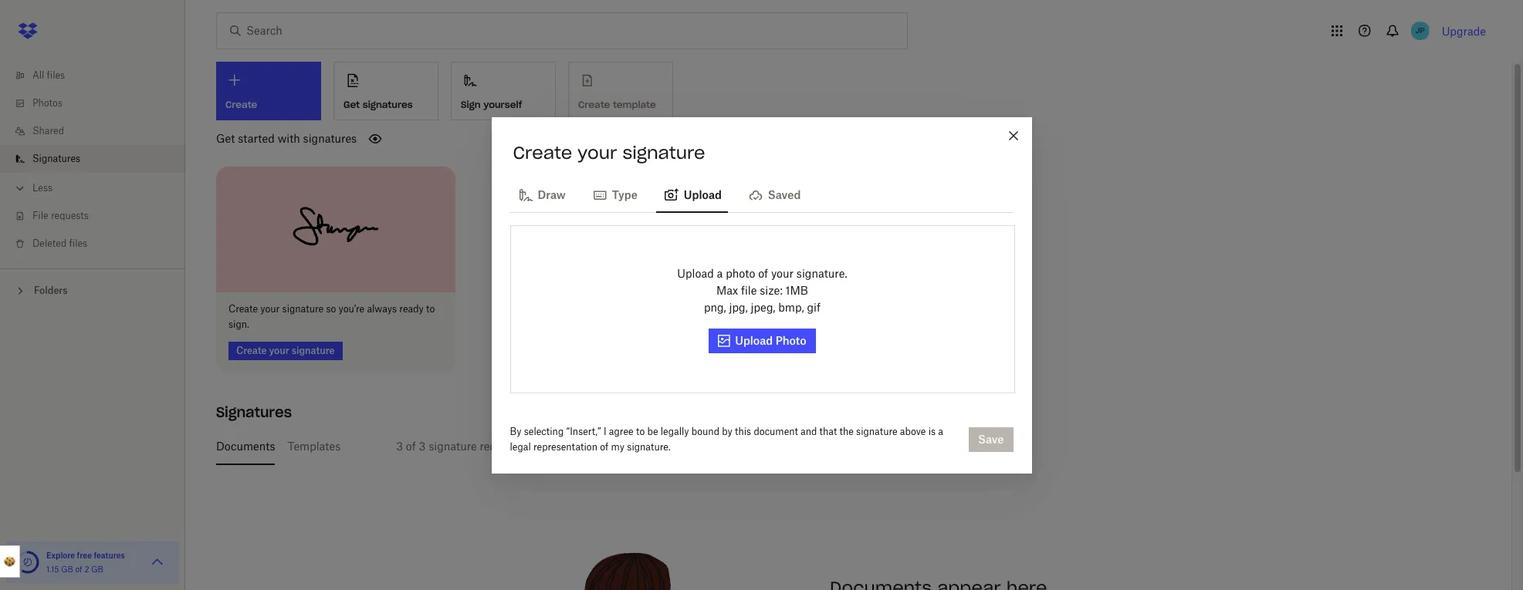 Task type: vqa. For each thing, say whether or not it's contained in the screenshot.
the 'Get' related to Get signatures
yes



Task type: describe. For each thing, give the bounding box(es) containing it.
get signatures button
[[334, 62, 439, 120]]

by selecting "insert," i agree to be legally bound by this document and that the signature above is a legal representation of my signature.
[[510, 426, 944, 453]]

deleted files
[[32, 238, 87, 249]]

less image
[[12, 181, 28, 196]]

photos link
[[12, 90, 185, 117]]

sign.
[[229, 319, 249, 330]]

all files link
[[12, 62, 185, 90]]

3 of 3 signature requests left this month. signing yourself is unlimited.
[[396, 440, 757, 453]]

1 vertical spatial is
[[694, 440, 702, 453]]

all files
[[32, 69, 65, 81]]

started
[[238, 132, 275, 145]]

create for create your signature
[[513, 142, 572, 163]]

get started with signatures
[[216, 132, 357, 145]]

signature left legal
[[429, 440, 477, 453]]

upgrade
[[1442, 24, 1486, 37]]

gif
[[807, 301, 821, 314]]

get signatures
[[344, 99, 413, 110]]

create for create your signature so you're always ready to sign.
[[229, 303, 258, 315]]

your for create your signature
[[578, 142, 617, 163]]

templates
[[288, 440, 341, 453]]

document
[[754, 426, 798, 437]]

always
[[367, 303, 397, 315]]

jpeg,
[[751, 301, 776, 314]]

is inside "by selecting "insert," i agree to be legally bound by this document and that the signature above is a legal representation of my signature."
[[929, 426, 936, 437]]

0 horizontal spatial signatures
[[303, 132, 357, 145]]

legally
[[661, 426, 689, 437]]

signatures link
[[12, 145, 185, 173]]

upload a photo of your signature. max file size: 1mb png, jpg, jpeg, bmp, gif
[[677, 267, 848, 314]]

of inside tab list
[[406, 440, 416, 453]]

upload for upload a photo of your signature. max file size: 1mb png, jpg, jpeg, bmp, gif
[[677, 267, 714, 280]]

folders button
[[0, 279, 185, 302]]

create your signature dialog
[[491, 117, 1032, 474]]

my
[[611, 441, 625, 453]]

upload photo
[[735, 334, 807, 347]]

selecting
[[524, 426, 564, 437]]

explore
[[46, 551, 75, 561]]

with
[[278, 132, 300, 145]]

2 gb from the left
[[91, 565, 103, 574]]

unlimited.
[[705, 440, 757, 453]]

type
[[612, 188, 638, 201]]

bmp,
[[779, 301, 804, 314]]

that
[[820, 426, 837, 437]]

dropbox image
[[12, 15, 43, 46]]

month.
[[568, 440, 604, 453]]

upgrade link
[[1442, 24, 1486, 37]]

deleted files link
[[12, 230, 185, 258]]

to inside create your signature so you're always ready to sign.
[[426, 303, 435, 315]]

bound
[[692, 426, 720, 437]]

png,
[[704, 301, 726, 314]]

your inside upload a photo of your signature. max file size: 1mb png, jpg, jpeg, bmp, gif
[[771, 267, 794, 280]]

yourself inside button
[[484, 99, 522, 110]]

shared link
[[12, 117, 185, 145]]

file
[[741, 284, 757, 297]]

representation
[[534, 441, 598, 453]]

agree
[[609, 426, 634, 437]]

less
[[32, 182, 53, 194]]

all
[[32, 69, 44, 81]]

signatures inside list item
[[32, 153, 80, 164]]

photo
[[776, 334, 807, 347]]

templates tab
[[288, 428, 341, 465]]



Task type: locate. For each thing, give the bounding box(es) containing it.
signature up type
[[623, 142, 705, 163]]

0 vertical spatial files
[[47, 69, 65, 81]]

signatures inside get signatures button
[[363, 99, 413, 110]]

0 horizontal spatial yourself
[[484, 99, 522, 110]]

create up the sign.
[[229, 303, 258, 315]]

1 horizontal spatial signatures
[[363, 99, 413, 110]]

signature. inside "by selecting "insert," i agree to be legally bound by this document and that the signature above is a legal representation of my signature."
[[627, 441, 671, 453]]

files right deleted at top left
[[69, 238, 87, 249]]

1 vertical spatial requests
[[480, 440, 524, 453]]

jpg,
[[729, 301, 748, 314]]

1 vertical spatial yourself
[[650, 440, 691, 453]]

is right 'above'
[[929, 426, 936, 437]]

files for all files
[[47, 69, 65, 81]]

get
[[344, 99, 360, 110], [216, 132, 235, 145]]

1 horizontal spatial a
[[938, 426, 944, 437]]

yourself right sign
[[484, 99, 522, 110]]

get left started
[[216, 132, 235, 145]]

yourself
[[484, 99, 522, 110], [650, 440, 691, 453]]

1 vertical spatial create
[[229, 303, 258, 315]]

signature
[[623, 142, 705, 163], [282, 303, 324, 315], [856, 426, 898, 437], [429, 440, 477, 453]]

1 vertical spatial this
[[547, 440, 566, 453]]

your
[[578, 142, 617, 163], [771, 267, 794, 280], [260, 303, 280, 315]]

photo
[[726, 267, 755, 280]]

2 vertical spatial your
[[260, 303, 280, 315]]

get for get started with signatures
[[216, 132, 235, 145]]

of inside "by selecting "insert," i agree to be legally bound by this document and that the signature above is a legal representation of my signature."
[[600, 441, 609, 453]]

1 3 from the left
[[396, 440, 403, 453]]

0 horizontal spatial to
[[426, 303, 435, 315]]

explore free features 1.15 gb of 2 gb
[[46, 551, 125, 574]]

gb right 1.15
[[61, 565, 73, 574]]

0 horizontal spatial 3
[[396, 440, 403, 453]]

0 vertical spatial requests
[[51, 210, 89, 222]]

1 vertical spatial signature.
[[627, 441, 671, 453]]

of inside explore free features 1.15 gb of 2 gb
[[75, 565, 82, 574]]

0 horizontal spatial is
[[694, 440, 702, 453]]

signature inside create your signature so you're always ready to sign.
[[282, 303, 324, 315]]

0 vertical spatial signatures
[[363, 99, 413, 110]]

get inside button
[[344, 99, 360, 110]]

yourself inside tab list
[[650, 440, 691, 453]]

a inside upload a photo of your signature. max file size: 1mb png, jpg, jpeg, bmp, gif
[[717, 267, 723, 280]]

files inside deleted files "link"
[[69, 238, 87, 249]]

upload inside tab list
[[684, 188, 722, 201]]

a right 'above'
[[938, 426, 944, 437]]

0 vertical spatial upload
[[684, 188, 722, 201]]

1 horizontal spatial is
[[929, 426, 936, 437]]

quota usage element
[[15, 551, 40, 575]]

upload
[[684, 188, 722, 201], [677, 267, 714, 280], [735, 334, 773, 347]]

free
[[77, 551, 92, 561]]

create your signature
[[513, 142, 705, 163]]

0 horizontal spatial signature.
[[627, 441, 671, 453]]

0 horizontal spatial your
[[260, 303, 280, 315]]

1 vertical spatial signatures
[[303, 132, 357, 145]]

tab list containing documents
[[216, 428, 1481, 465]]

of
[[758, 267, 768, 280], [406, 440, 416, 453], [600, 441, 609, 453], [75, 565, 82, 574]]

0 vertical spatial is
[[929, 426, 936, 437]]

above
[[900, 426, 926, 437]]

a
[[717, 267, 723, 280], [938, 426, 944, 437]]

to
[[426, 303, 435, 315], [636, 426, 645, 437]]

folders
[[34, 285, 68, 297]]

sign yourself button
[[451, 62, 556, 120]]

signatures
[[32, 153, 80, 164], [216, 403, 292, 421]]

to right ready
[[426, 303, 435, 315]]

deleted
[[32, 238, 67, 249]]

2
[[84, 565, 89, 574]]

is down bound
[[694, 440, 702, 453]]

signature. down be
[[627, 441, 671, 453]]

yourself down legally
[[650, 440, 691, 453]]

tab list
[[510, 176, 1013, 213], [216, 428, 1481, 465]]

upload inside button
[[735, 334, 773, 347]]

0 vertical spatial your
[[578, 142, 617, 163]]

1 horizontal spatial signature.
[[797, 267, 848, 280]]

requests inside tab list
[[480, 440, 524, 453]]

signatures list item
[[0, 145, 185, 173]]

2 horizontal spatial your
[[771, 267, 794, 280]]

gb
[[61, 565, 73, 574], [91, 565, 103, 574]]

upload inside upload a photo of your signature. max file size: 1mb png, jpg, jpeg, bmp, gif
[[677, 267, 714, 280]]

0 vertical spatial to
[[426, 303, 435, 315]]

create your signature so you're always ready to sign.
[[229, 303, 435, 330]]

0 vertical spatial yourself
[[484, 99, 522, 110]]

your for create your signature so you're always ready to sign.
[[260, 303, 280, 315]]

a up max
[[717, 267, 723, 280]]

and
[[801, 426, 817, 437]]

this down selecting
[[547, 440, 566, 453]]

requests
[[51, 210, 89, 222], [480, 440, 524, 453]]

your up size:
[[771, 267, 794, 280]]

1 vertical spatial files
[[69, 238, 87, 249]]

2 3 from the left
[[419, 440, 426, 453]]

saved
[[768, 188, 801, 201]]

0 horizontal spatial get
[[216, 132, 235, 145]]

1 horizontal spatial yourself
[[650, 440, 691, 453]]

"insert,"
[[566, 426, 601, 437]]

by
[[510, 426, 522, 437]]

upload for upload photo
[[735, 334, 773, 347]]

shared
[[32, 125, 64, 137]]

signature inside "by selecting "insert," i agree to be legally bound by this document and that the signature above is a legal representation of my signature."
[[856, 426, 898, 437]]

your up type
[[578, 142, 617, 163]]

signature.
[[797, 267, 848, 280], [627, 441, 671, 453]]

signatures down shared
[[32, 153, 80, 164]]

0 horizontal spatial requests
[[51, 210, 89, 222]]

files inside all files link
[[47, 69, 65, 81]]

1 horizontal spatial requests
[[480, 440, 524, 453]]

1 vertical spatial your
[[771, 267, 794, 280]]

documents
[[216, 440, 275, 453]]

a inside "by selecting "insert," i agree to be legally bound by this document and that the signature above is a legal representation of my signature."
[[938, 426, 944, 437]]

size:
[[760, 284, 783, 297]]

legal
[[510, 441, 531, 453]]

1 horizontal spatial signatures
[[216, 403, 292, 421]]

1 horizontal spatial get
[[344, 99, 360, 110]]

to left be
[[636, 426, 645, 437]]

signature. inside upload a photo of your signature. max file size: 1mb png, jpg, jpeg, bmp, gif
[[797, 267, 848, 280]]

left
[[527, 440, 544, 453]]

features
[[94, 551, 125, 561]]

sign
[[461, 99, 481, 110]]

1 horizontal spatial gb
[[91, 565, 103, 574]]

create up draw
[[513, 142, 572, 163]]

1 horizontal spatial create
[[513, 142, 572, 163]]

signature left so on the bottom of the page
[[282, 303, 324, 315]]

of inside upload a photo of your signature. max file size: 1mb png, jpg, jpeg, bmp, gif
[[758, 267, 768, 280]]

documents tab
[[216, 428, 275, 465]]

1 horizontal spatial to
[[636, 426, 645, 437]]

3
[[396, 440, 403, 453], [419, 440, 426, 453]]

0 vertical spatial tab list
[[510, 176, 1013, 213]]

tab list inside create your signature dialog
[[510, 176, 1013, 213]]

create inside create your signature so you're always ready to sign.
[[229, 303, 258, 315]]

your left so on the bottom of the page
[[260, 303, 280, 315]]

signature. up 1mb
[[797, 267, 848, 280]]

0 horizontal spatial gb
[[61, 565, 73, 574]]

file requests
[[32, 210, 89, 222]]

ready
[[399, 303, 424, 315]]

be
[[647, 426, 658, 437]]

2 vertical spatial upload
[[735, 334, 773, 347]]

is
[[929, 426, 936, 437], [694, 440, 702, 453]]

to inside "by selecting "insert," i agree to be legally bound by this document and that the signature above is a legal representation of my signature."
[[636, 426, 645, 437]]

0 vertical spatial signatures
[[32, 153, 80, 164]]

photos
[[32, 97, 63, 109]]

1 vertical spatial to
[[636, 426, 645, 437]]

1mb
[[786, 284, 808, 297]]

gb right 2 at the left of page
[[91, 565, 103, 574]]

the
[[840, 426, 854, 437]]

draw
[[538, 188, 566, 201]]

1 vertical spatial a
[[938, 426, 944, 437]]

1 vertical spatial get
[[216, 132, 235, 145]]

upload photo button
[[709, 329, 816, 353]]

0 vertical spatial get
[[344, 99, 360, 110]]

1 horizontal spatial 3
[[419, 440, 426, 453]]

1 horizontal spatial files
[[69, 238, 87, 249]]

this inside "by selecting "insert," i agree to be legally bound by this document and that the signature above is a legal representation of my signature."
[[735, 426, 751, 437]]

1.15
[[46, 565, 59, 574]]

list
[[0, 53, 185, 269]]

upload for upload
[[684, 188, 722, 201]]

tab list containing draw
[[510, 176, 1013, 213]]

0 horizontal spatial create
[[229, 303, 258, 315]]

signature right the
[[856, 426, 898, 437]]

signatures up documents
[[216, 403, 292, 421]]

1 horizontal spatial this
[[735, 426, 751, 437]]

list containing all files
[[0, 53, 185, 269]]

files right all
[[47, 69, 65, 81]]

your inside create your signature so you're always ready to sign.
[[260, 303, 280, 315]]

0 vertical spatial signature.
[[797, 267, 848, 280]]

get for get signatures
[[344, 99, 360, 110]]

0 horizontal spatial this
[[547, 440, 566, 453]]

file
[[32, 210, 48, 222]]

you're
[[339, 303, 365, 315]]

signing
[[607, 440, 647, 453]]

files
[[47, 69, 65, 81], [69, 238, 87, 249]]

1 vertical spatial signatures
[[216, 403, 292, 421]]

file requests link
[[12, 202, 185, 230]]

so
[[326, 303, 336, 315]]

create inside create your signature dialog
[[513, 142, 572, 163]]

0 horizontal spatial a
[[717, 267, 723, 280]]

1 vertical spatial upload
[[677, 267, 714, 280]]

0 horizontal spatial signatures
[[32, 153, 80, 164]]

0 horizontal spatial files
[[47, 69, 65, 81]]

this right the by
[[735, 426, 751, 437]]

0 vertical spatial create
[[513, 142, 572, 163]]

by
[[722, 426, 733, 437]]

max
[[717, 284, 738, 297]]

1 horizontal spatial your
[[578, 142, 617, 163]]

i
[[604, 426, 607, 437]]

1 gb from the left
[[61, 565, 73, 574]]

files for deleted files
[[69, 238, 87, 249]]

create
[[513, 142, 572, 163], [229, 303, 258, 315]]

requests inside list
[[51, 210, 89, 222]]

get up get started with signatures
[[344, 99, 360, 110]]

requests down by
[[480, 440, 524, 453]]

this
[[735, 426, 751, 437], [547, 440, 566, 453]]

1 vertical spatial tab list
[[216, 428, 1481, 465]]

signatures
[[363, 99, 413, 110], [303, 132, 357, 145]]

0 vertical spatial a
[[717, 267, 723, 280]]

requests right file
[[51, 210, 89, 222]]

0 vertical spatial this
[[735, 426, 751, 437]]

sign yourself
[[461, 99, 522, 110]]



